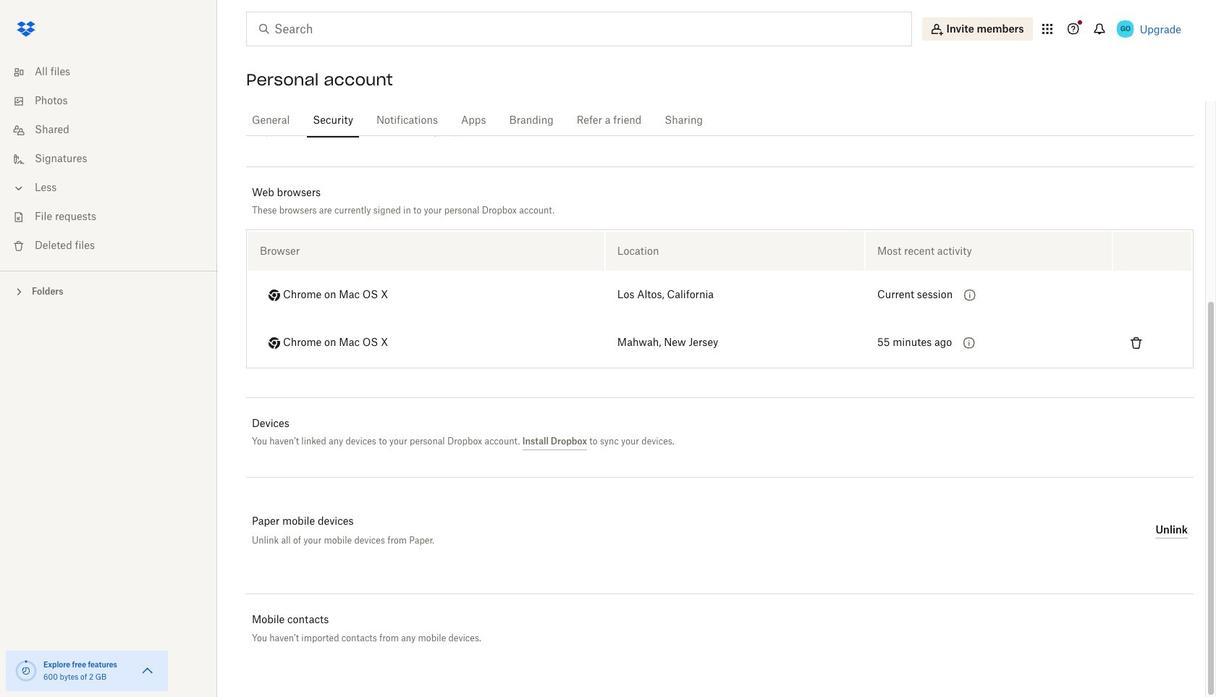 Task type: locate. For each thing, give the bounding box(es) containing it.
end session element
[[1113, 231, 1191, 270]]

tab list
[[246, 101, 1194, 138]]

dropbox image
[[12, 14, 41, 43]]

list
[[0, 49, 217, 271]]

quota usage progress bar
[[14, 659, 38, 683]]

quota usage image
[[14, 659, 38, 683]]



Task type: vqa. For each thing, say whether or not it's contained in the screenshot.
rightmost PDF
no



Task type: describe. For each thing, give the bounding box(es) containing it.
Search text field
[[274, 20, 882, 38]]

less image
[[12, 181, 26, 195]]



